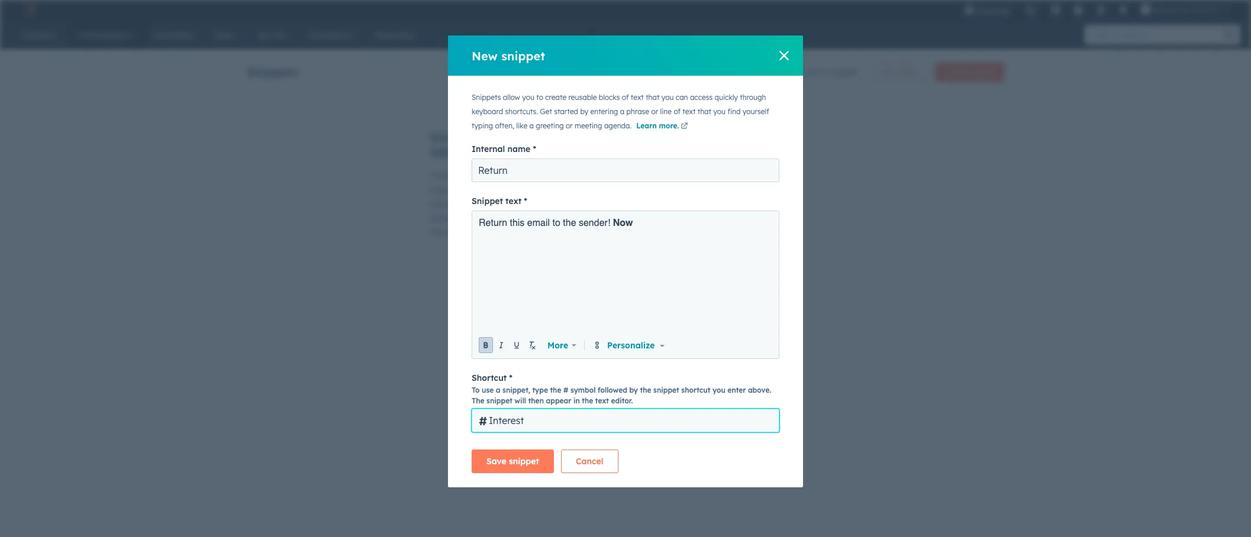 Task type: locate. For each thing, give the bounding box(es) containing it.
you left "enter"
[[713, 386, 726, 395]]

0 horizontal spatial a
[[496, 386, 501, 395]]

email
[[527, 218, 550, 229]]

snippet for create snippet
[[970, 67, 995, 76]]

you left can
[[662, 93, 674, 102]]

1 horizontal spatial snippets
[[472, 93, 501, 102]]

create shortcuts to your most common responses in emails sent to prospects and notes logged in your crm. quickly send emails and log notes without having to type the same thing over and over.
[[430, 170, 602, 238]]

snippet text
[[472, 196, 522, 207]]

1 vertical spatial snippets
[[472, 93, 501, 102]]

save
[[430, 130, 459, 144], [487, 456, 507, 467]]

to right email on the left of page
[[553, 218, 561, 229]]

emails down started at the left of page
[[539, 130, 577, 144]]

1 vertical spatial in
[[484, 199, 490, 210]]

create for create shortcuts to your most common responses in emails sent to prospects and notes logged in your crm. quickly send emails and log notes without having to type the same thing over and over.
[[430, 170, 456, 181]]

1 horizontal spatial a
[[530, 121, 534, 130]]

over.
[[528, 227, 546, 238]]

0 vertical spatial type
[[584, 213, 602, 224]]

1 horizontal spatial that
[[698, 107, 712, 116]]

access
[[690, 93, 713, 102]]

none text field containing return this email to the sender!
[[479, 217, 773, 335]]

2 horizontal spatial emails
[[539, 130, 577, 144]]

new for new folder
[[882, 67, 897, 76]]

# inside shortcut element
[[479, 414, 487, 428]]

2 vertical spatial in
[[574, 397, 580, 406]]

0 vertical spatial by
[[580, 107, 589, 116]]

2 vertical spatial of
[[674, 107, 681, 116]]

new inside button
[[882, 67, 897, 76]]

notes up 'shortcuts'
[[472, 144, 505, 159]]

personalize
[[607, 340, 655, 351]]

your up return
[[493, 199, 510, 210]]

0 vertical spatial save
[[430, 130, 459, 144]]

1 vertical spatial save
[[487, 456, 507, 467]]

create right folder
[[945, 67, 968, 76]]

snippets allow you to create reusable blocks of text that you can access quickly through keyboard shortcuts. get started by entering a phrase or line of text that you find yourself typing often, like a greeting or meeting agenda.
[[472, 93, 769, 130]]

of right line
[[674, 107, 681, 116]]

0 horizontal spatial emails
[[430, 213, 456, 224]]

create
[[945, 67, 968, 76], [430, 170, 456, 181]]

a
[[620, 107, 625, 116], [530, 121, 534, 130], [496, 386, 501, 395]]

notes inside save time writing emails and taking notes
[[472, 144, 505, 159]]

or down started at the left of page
[[566, 121, 573, 130]]

2 vertical spatial notes
[[490, 213, 511, 224]]

1 horizontal spatial in
[[484, 199, 490, 210]]

that
[[646, 93, 660, 102], [698, 107, 712, 116]]

of right blocks
[[622, 93, 629, 102]]

snippets inside snippets allow you to create reusable blocks of text that you can access quickly through keyboard shortcuts. get started by entering a phrase or line of text that you find yourself typing often, like a greeting or meeting agenda.
[[472, 93, 501, 102]]

a up agenda.
[[620, 107, 625, 116]]

1 vertical spatial new
[[882, 67, 897, 76]]

0 horizontal spatial #
[[479, 414, 487, 428]]

quickly
[[715, 93, 738, 102]]

text down the sent
[[506, 196, 522, 207]]

type inside shortcut to use a snippet, type the # symbol followed by the snippet shortcut you enter above. the snippet will then appear in the text editor.
[[532, 386, 548, 395]]

in up 'log'
[[484, 199, 490, 210]]

Search HubSpot search field
[[1085, 25, 1230, 45]]

1 horizontal spatial emails
[[481, 185, 506, 195]]

0 vertical spatial that
[[646, 93, 660, 102]]

1 horizontal spatial by
[[630, 386, 638, 395]]

1 vertical spatial or
[[566, 121, 573, 130]]

to inside snippets allow you to create reusable blocks of text that you can access quickly through keyboard shortcuts. get started by entering a phrase or line of text that you find yourself typing often, like a greeting or meeting agenda.
[[536, 93, 543, 102]]

use
[[482, 386, 494, 395]]

0 vertical spatial create
[[945, 67, 968, 76]]

typing
[[472, 121, 493, 130]]

to right the sent
[[527, 185, 536, 195]]

to
[[536, 93, 543, 102], [497, 170, 506, 181], [527, 185, 536, 195], [574, 213, 582, 224], [553, 218, 561, 229]]

in down 'shortcuts'
[[472, 185, 479, 195]]

shortcuts.
[[505, 107, 538, 116]]

notes up over
[[490, 213, 511, 224]]

0 horizontal spatial create
[[430, 170, 456, 181]]

1 vertical spatial a
[[530, 121, 534, 130]]

type inside "create shortcuts to your most common responses in emails sent to prospects and notes logged in your crm. quickly send emails and log notes without having to type the same thing over and over."
[[584, 213, 602, 224]]

the
[[563, 218, 576, 229], [430, 227, 443, 238], [550, 386, 561, 395], [640, 386, 651, 395], [582, 397, 593, 406]]

dialog
[[448, 36, 803, 488]]

return this email to the sender! now
[[479, 218, 633, 229]]

# up appear
[[564, 386, 569, 395]]

2 horizontal spatial a
[[620, 107, 625, 116]]

type down send on the left of page
[[584, 213, 602, 224]]

apoptosis
[[1154, 5, 1190, 14]]

having
[[545, 213, 572, 224]]

create inside "create shortcuts to your most common responses in emails sent to prospects and notes logged in your crm. quickly send emails and log notes without having to type the same thing over and over."
[[430, 170, 456, 181]]

by
[[580, 107, 589, 116], [630, 386, 638, 395]]

calling icon image
[[1025, 6, 1036, 17]]

snippets
[[247, 64, 298, 79], [472, 93, 501, 102]]

by down reusable at the left top
[[580, 107, 589, 116]]

you
[[522, 93, 535, 102], [662, 93, 674, 102], [714, 107, 726, 116], [713, 386, 726, 395]]

0 vertical spatial notes
[[472, 144, 505, 159]]

shortcuts
[[459, 170, 495, 181]]

1 horizontal spatial type
[[584, 213, 602, 224]]

0 vertical spatial emails
[[539, 130, 577, 144]]

notes down responses
[[430, 199, 452, 210]]

new
[[472, 48, 498, 63], [882, 67, 897, 76]]

1 horizontal spatial new
[[882, 67, 897, 76]]

time
[[463, 130, 489, 144]]

text down followed
[[595, 397, 609, 406]]

that down the access
[[698, 107, 712, 116]]

0 horizontal spatial in
[[472, 185, 479, 195]]

0 horizontal spatial type
[[532, 386, 548, 395]]

enter
[[728, 386, 746, 395]]

your
[[508, 170, 525, 181], [493, 199, 510, 210]]

0 vertical spatial a
[[620, 107, 625, 116]]

type up then
[[532, 386, 548, 395]]

create snippet
[[945, 67, 995, 76]]

new snippet
[[472, 48, 545, 63]]

snippets banner
[[247, 59, 1005, 82]]

a right 'use'
[[496, 386, 501, 395]]

a inside shortcut to use a snippet, type the # symbol followed by the snippet shortcut you enter above. the snippet will then appear in the text editor.
[[496, 386, 501, 395]]

apoptosis studios
[[1154, 5, 1219, 14]]

1 vertical spatial that
[[698, 107, 712, 116]]

calling icon button
[[1021, 1, 1041, 18]]

0 horizontal spatial snippets
[[247, 64, 298, 79]]

2 horizontal spatial in
[[574, 397, 580, 406]]

more
[[548, 340, 568, 351]]

that up phrase
[[646, 93, 660, 102]]

0 horizontal spatial new
[[472, 48, 498, 63]]

type
[[584, 213, 602, 224], [532, 386, 548, 395]]

0 vertical spatial new
[[472, 48, 498, 63]]

0 vertical spatial of
[[810, 67, 818, 78]]

1 horizontal spatial save
[[487, 456, 507, 467]]

save snippet button
[[472, 450, 554, 474]]

or left line
[[651, 107, 658, 116]]

snippets inside snippets "banner"
[[247, 64, 298, 79]]

your up the sent
[[508, 170, 525, 181]]

allow
[[503, 93, 520, 102]]

editor.
[[611, 397, 633, 406]]

# down the
[[479, 414, 487, 428]]

meeting
[[575, 121, 602, 130]]

new left folder
[[882, 67, 897, 76]]

and left agenda.
[[581, 130, 604, 144]]

settings link
[[1089, 0, 1114, 19]]

none text field inside dialog
[[479, 217, 773, 335]]

1 horizontal spatial #
[[564, 386, 569, 395]]

of left the 5
[[810, 67, 818, 78]]

like
[[516, 121, 528, 130]]

1 horizontal spatial of
[[674, 107, 681, 116]]

snippets for snippets allow you to create reusable blocks of text that you can access quickly through keyboard shortcuts. get started by entering a phrase or line of text that you find yourself typing often, like a greeting or meeting agenda.
[[472, 93, 501, 102]]

emails up snippet text
[[481, 185, 506, 195]]

text up phrase
[[631, 93, 644, 102]]

to
[[472, 386, 480, 395]]

1 horizontal spatial create
[[945, 67, 968, 76]]

search button
[[1218, 25, 1241, 45]]

writing
[[493, 130, 535, 144]]

you up shortcuts. at the left top of page
[[522, 93, 535, 102]]

name
[[508, 144, 531, 155]]

hubspot link
[[14, 2, 44, 17]]

by up editor.
[[630, 386, 638, 395]]

0 horizontal spatial or
[[566, 121, 573, 130]]

save inside button
[[487, 456, 507, 467]]

the left same
[[430, 227, 443, 238]]

menu
[[957, 0, 1237, 23]]

log
[[475, 213, 487, 224]]

new folder button
[[872, 63, 928, 82]]

the down send on the left of page
[[563, 218, 576, 229]]

0 horizontal spatial of
[[622, 93, 629, 102]]

1 vertical spatial #
[[479, 414, 487, 428]]

Type a word to use as a shortcut text field
[[472, 409, 780, 433]]

new up keyboard
[[472, 48, 498, 63]]

1 vertical spatial of
[[622, 93, 629, 102]]

1 vertical spatial by
[[630, 386, 638, 395]]

1 vertical spatial type
[[532, 386, 548, 395]]

1 horizontal spatial or
[[651, 107, 658, 116]]

folder
[[899, 67, 918, 76]]

in inside shortcut to use a snippet, type the # symbol followed by the snippet shortcut you enter above. the snippet will then appear in the text editor.
[[574, 397, 580, 406]]

snippet
[[502, 48, 545, 63], [970, 67, 995, 76], [654, 386, 679, 395], [487, 397, 513, 406], [509, 456, 539, 467]]

without
[[514, 213, 543, 224]]

quickly
[[535, 199, 563, 210]]

link opens in a new window image
[[681, 121, 688, 132]]

create inside button
[[945, 67, 968, 76]]

in down the symbol
[[574, 397, 580, 406]]

2 vertical spatial a
[[496, 386, 501, 395]]

2 horizontal spatial of
[[810, 67, 818, 78]]

0 vertical spatial snippets
[[247, 64, 298, 79]]

0 horizontal spatial save
[[430, 130, 459, 144]]

of
[[810, 67, 818, 78], [622, 93, 629, 102], [674, 107, 681, 116]]

emails up same
[[430, 213, 456, 224]]

0 horizontal spatial that
[[646, 93, 660, 102]]

a right like
[[530, 121, 534, 130]]

notes
[[472, 144, 505, 159], [430, 199, 452, 210], [490, 213, 511, 224]]

save snippet
[[487, 456, 539, 467]]

0 vertical spatial #
[[564, 386, 569, 395]]

create up responses
[[430, 170, 456, 181]]

you left find
[[714, 107, 726, 116]]

help button
[[1069, 0, 1089, 19]]

search image
[[1224, 30, 1235, 40]]

marketplaces button
[[1044, 0, 1069, 19]]

more button
[[540, 340, 584, 351]]

the inside "create shortcuts to your most common responses in emails sent to prospects and notes logged in your crm. quickly send emails and log notes without having to type the same thing over and over."
[[430, 227, 443, 238]]

notifications image
[[1118, 5, 1129, 16]]

save inside save time writing emails and taking notes
[[430, 130, 459, 144]]

by inside snippets allow you to create reusable blocks of text that you can access quickly through keyboard shortcuts. get started by entering a phrase or line of text that you find yourself typing often, like a greeting or meeting agenda.
[[580, 107, 589, 116]]

studios
[[1192, 5, 1219, 14]]

Internal name text field
[[472, 159, 780, 182]]

#
[[564, 386, 569, 395], [479, 414, 487, 428]]

0 horizontal spatial by
[[580, 107, 589, 116]]

learn
[[636, 121, 657, 130]]

new folder
[[882, 67, 918, 76]]

snippets for snippets
[[247, 64, 298, 79]]

1 vertical spatial create
[[430, 170, 456, 181]]

None text field
[[479, 217, 773, 335]]

help image
[[1073, 5, 1084, 16]]

to up get
[[536, 93, 543, 102]]

snippet inside "banner"
[[970, 67, 995, 76]]

create
[[545, 93, 567, 102]]



Task type: vqa. For each thing, say whether or not it's contained in the screenshot.
the Email corresponding to reassigned
no



Task type: describe. For each thing, give the bounding box(es) containing it.
prospects
[[538, 185, 576, 195]]

often,
[[495, 121, 514, 130]]

get
[[540, 107, 552, 116]]

learn more.
[[636, 121, 679, 130]]

learn more. link
[[636, 121, 690, 132]]

appear
[[546, 397, 571, 406]]

send
[[566, 199, 584, 210]]

apoptosis studios button
[[1134, 0, 1237, 19]]

tara schultz image
[[1141, 4, 1152, 15]]

close image
[[780, 51, 789, 60]]

then
[[528, 397, 544, 406]]

create snippet button
[[935, 63, 1005, 82]]

of inside snippets "banner"
[[810, 67, 818, 78]]

notifications button
[[1114, 0, 1134, 19]]

reusable
[[569, 93, 597, 102]]

personalize button
[[605, 339, 667, 352]]

save for save time writing emails and taking notes
[[430, 130, 459, 144]]

# inside shortcut to use a snippet, type the # symbol followed by the snippet shortcut you enter above. the snippet will then appear in the text editor.
[[564, 386, 569, 395]]

shortcut element
[[472, 409, 780, 433]]

0 vertical spatial in
[[472, 185, 479, 195]]

snippet
[[472, 196, 503, 207]]

can
[[676, 93, 688, 102]]

agenda.
[[604, 121, 632, 130]]

new for new snippet
[[472, 48, 498, 63]]

upgrade
[[977, 6, 1011, 15]]

line
[[660, 107, 672, 116]]

same
[[445, 227, 467, 238]]

keyboard
[[472, 107, 503, 116]]

created
[[828, 67, 858, 78]]

more.
[[659, 121, 679, 130]]

1 vertical spatial notes
[[430, 199, 452, 210]]

will
[[515, 397, 526, 406]]

0 vertical spatial your
[[508, 170, 525, 181]]

and inside save time writing emails and taking notes
[[581, 130, 604, 144]]

shortcut
[[472, 373, 507, 384]]

phrase
[[627, 107, 649, 116]]

cancel
[[576, 456, 604, 467]]

create for create snippet
[[945, 67, 968, 76]]

most
[[528, 170, 547, 181]]

return
[[479, 218, 507, 229]]

shortcut
[[682, 386, 711, 395]]

internal name
[[472, 144, 531, 155]]

you inside shortcut to use a snippet, type the # symbol followed by the snippet shortcut you enter above. the snippet will then appear in the text editor.
[[713, 386, 726, 395]]

to down send on the left of page
[[574, 213, 582, 224]]

0 vertical spatial or
[[651, 107, 658, 116]]

dialog containing new snippet
[[448, 36, 803, 488]]

sender!
[[579, 218, 611, 229]]

emails inside save time writing emails and taking notes
[[539, 130, 577, 144]]

responses
[[430, 185, 469, 195]]

settings image
[[1096, 5, 1107, 16]]

link opens in a new window image
[[681, 123, 688, 130]]

common
[[550, 170, 584, 181]]

menu containing apoptosis studios
[[957, 0, 1237, 23]]

over
[[491, 227, 508, 238]]

2 vertical spatial emails
[[430, 213, 456, 224]]

taking
[[430, 144, 469, 159]]

sent
[[509, 185, 525, 195]]

now
[[613, 218, 633, 229]]

and down logged
[[458, 213, 473, 224]]

crm.
[[512, 199, 533, 210]]

the right followed
[[640, 386, 651, 395]]

5
[[821, 67, 825, 78]]

through
[[740, 93, 766, 102]]

the
[[472, 397, 485, 406]]

cancel button
[[561, 450, 618, 474]]

internal
[[472, 144, 505, 155]]

and down without
[[510, 227, 526, 238]]

1 vertical spatial your
[[493, 199, 510, 210]]

snippet for save snippet
[[509, 456, 539, 467]]

marketplaces image
[[1051, 5, 1062, 16]]

thing
[[469, 227, 489, 238]]

by inside shortcut to use a snippet, type the # symbol followed by the snippet shortcut you enter above. the snippet will then appear in the text editor.
[[630, 386, 638, 395]]

the up appear
[[550, 386, 561, 395]]

find
[[728, 107, 741, 116]]

above.
[[748, 386, 772, 395]]

followed
[[598, 386, 627, 395]]

text up link opens in a new window icon
[[683, 107, 696, 116]]

blocks
[[599, 93, 620, 102]]

save time writing emails and taking notes
[[430, 130, 604, 159]]

and up send on the left of page
[[579, 185, 594, 195]]

logged
[[454, 199, 481, 210]]

snippet for new snippet
[[502, 48, 545, 63]]

to right 'shortcuts'
[[497, 170, 506, 181]]

0 of 5 created
[[803, 67, 858, 78]]

text inside shortcut to use a snippet, type the # symbol followed by the snippet shortcut you enter above. the snippet will then appear in the text editor.
[[595, 397, 609, 406]]

symbol
[[571, 386, 596, 395]]

entering
[[591, 107, 618, 116]]

hubspot image
[[21, 2, 36, 17]]

upgrade image
[[964, 5, 975, 16]]

this
[[510, 218, 525, 229]]

1 vertical spatial emails
[[481, 185, 506, 195]]

shortcut to use a snippet, type the # symbol followed by the snippet shortcut you enter above. the snippet will then appear in the text editor.
[[472, 373, 772, 406]]

the down the symbol
[[582, 397, 593, 406]]

save for save snippet
[[487, 456, 507, 467]]

yourself
[[743, 107, 769, 116]]

greeting
[[536, 121, 564, 130]]

snippet,
[[503, 386, 530, 395]]



